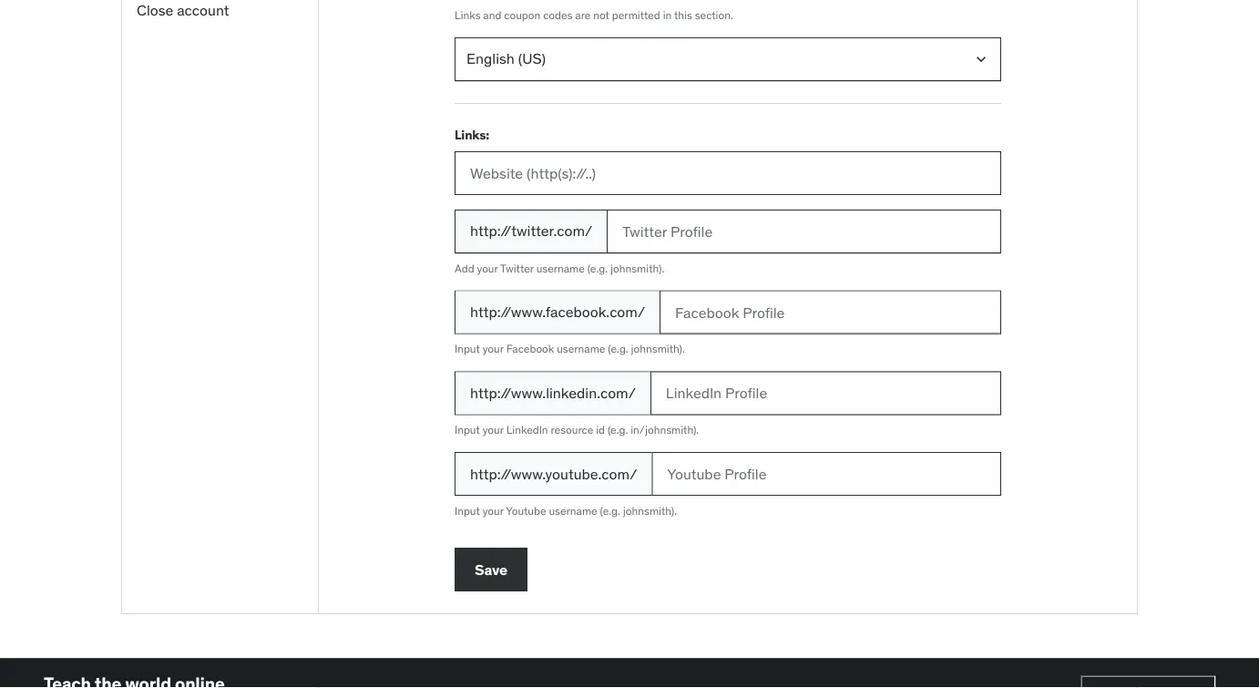 Task type: vqa. For each thing, say whether or not it's contained in the screenshot.


Task type: locate. For each thing, give the bounding box(es) containing it.
your
[[477, 261, 498, 275], [483, 342, 504, 356], [483, 423, 504, 437], [483, 504, 504, 518]]

save
[[475, 560, 508, 579]]

johnsmith). up http://www.facebook.com/
[[611, 261, 665, 275]]

your for http://www.youtube.com/
[[483, 504, 504, 518]]

1 input from the top
[[455, 342, 480, 356]]

input left linkedin
[[455, 423, 480, 437]]

id
[[596, 423, 605, 437]]

username down http://www.facebook.com/
[[557, 342, 606, 356]]

(e.g. down http://www.facebook.com/
[[608, 342, 629, 356]]

save button
[[455, 548, 528, 592]]

your left linkedin
[[483, 423, 504, 437]]

0 vertical spatial username
[[537, 261, 585, 275]]

2 vertical spatial johnsmith).
[[623, 504, 677, 518]]

(e.g. up http://www.facebook.com/
[[588, 261, 608, 275]]

(e.g.
[[588, 261, 608, 275], [608, 342, 629, 356], [608, 423, 628, 437], [600, 504, 621, 518]]

input left facebook at the left of the page
[[455, 342, 480, 356]]

links and coupon codes are not permitted in this section.
[[455, 8, 734, 22]]

LinkedIn Profile text field
[[651, 371, 1002, 415]]

0 vertical spatial input
[[455, 342, 480, 356]]

http://www.linkedin.com/
[[470, 383, 636, 402]]

input for http://www.facebook.com/
[[455, 342, 480, 356]]

(e.g. right id
[[608, 423, 628, 437]]

(e.g. down http://www.youtube.com/
[[600, 504, 621, 518]]

your right add
[[477, 261, 498, 275]]

2 vertical spatial input
[[455, 504, 480, 518]]

username right twitter
[[537, 261, 585, 275]]

username for http://www.facebook.com/
[[557, 342, 606, 356]]

username for http://twitter.com/
[[537, 261, 585, 275]]

3 input from the top
[[455, 504, 480, 518]]

Facebook Profile text field
[[660, 290, 1002, 334]]

johnsmith). for http://www.youtube.com/
[[623, 504, 677, 518]]

1 vertical spatial input
[[455, 423, 480, 437]]

add
[[455, 261, 475, 275]]

johnsmith).
[[611, 261, 665, 275], [631, 342, 685, 356], [623, 504, 677, 518]]

1 vertical spatial username
[[557, 342, 606, 356]]

this
[[675, 8, 693, 22]]

(e.g. for http://twitter.com/
[[588, 261, 608, 275]]

1 vertical spatial johnsmith).
[[631, 342, 685, 356]]

resource
[[551, 423, 594, 437]]

your left 'youtube'
[[483, 504, 504, 518]]

add your twitter username (e.g. johnsmith).
[[455, 261, 665, 275]]

0 vertical spatial johnsmith).
[[611, 261, 665, 275]]

johnsmith). down in/johnsmith). on the right
[[623, 504, 677, 518]]

your for http://www.facebook.com/
[[483, 342, 504, 356]]

username down http://www.youtube.com/
[[549, 504, 598, 518]]

(e.g. for http://www.facebook.com/
[[608, 342, 629, 356]]

input left 'youtube'
[[455, 504, 480, 518]]

twitter
[[500, 261, 534, 275]]

permitted
[[612, 8, 661, 22]]

input
[[455, 342, 480, 356], [455, 423, 480, 437], [455, 504, 480, 518]]

close account
[[137, 0, 229, 19]]

and
[[483, 8, 502, 22]]

johnsmith). for http://twitter.com/
[[611, 261, 665, 275]]

section.
[[695, 8, 734, 22]]

username
[[537, 261, 585, 275], [557, 342, 606, 356], [549, 504, 598, 518]]

links:
[[455, 126, 490, 143]]

input for http://www.linkedin.com/
[[455, 423, 480, 437]]

your left facebook at the left of the page
[[483, 342, 504, 356]]

johnsmith). up in/johnsmith). on the right
[[631, 342, 685, 356]]

2 vertical spatial username
[[549, 504, 598, 518]]

2 input from the top
[[455, 423, 480, 437]]



Task type: describe. For each thing, give the bounding box(es) containing it.
in/johnsmith).
[[631, 423, 699, 437]]

Youtube Profile text field
[[652, 452, 1002, 496]]

your for http://twitter.com/
[[477, 261, 498, 275]]

codes
[[543, 8, 573, 22]]

linkedin
[[507, 423, 548, 437]]

in
[[663, 8, 672, 22]]

account
[[177, 0, 229, 19]]

Twitter Profile text field
[[607, 209, 1002, 253]]

input your youtube username (e.g. johnsmith).
[[455, 504, 677, 518]]

not
[[594, 8, 610, 22]]

Website (http(s)://..) url field
[[455, 151, 1002, 195]]

links
[[455, 8, 481, 22]]

(e.g. for http://www.youtube.com/
[[600, 504, 621, 518]]

are
[[575, 8, 591, 22]]

input your linkedin resource id (e.g. in/johnsmith).
[[455, 423, 699, 437]]

johnsmith). for http://www.facebook.com/
[[631, 342, 685, 356]]

close account link
[[122, 0, 318, 24]]

http://twitter.com/
[[470, 222, 593, 240]]

http://www.facebook.com/
[[470, 303, 645, 321]]

coupon
[[504, 8, 541, 22]]

youtube
[[506, 504, 547, 518]]

username for http://www.youtube.com/
[[549, 504, 598, 518]]

close
[[137, 0, 173, 19]]

facebook
[[507, 342, 555, 356]]

http://www.youtube.com/
[[470, 464, 637, 483]]

input your facebook username (e.g. johnsmith).
[[455, 342, 685, 356]]

your for http://www.linkedin.com/
[[483, 423, 504, 437]]

input for http://www.youtube.com/
[[455, 504, 480, 518]]



